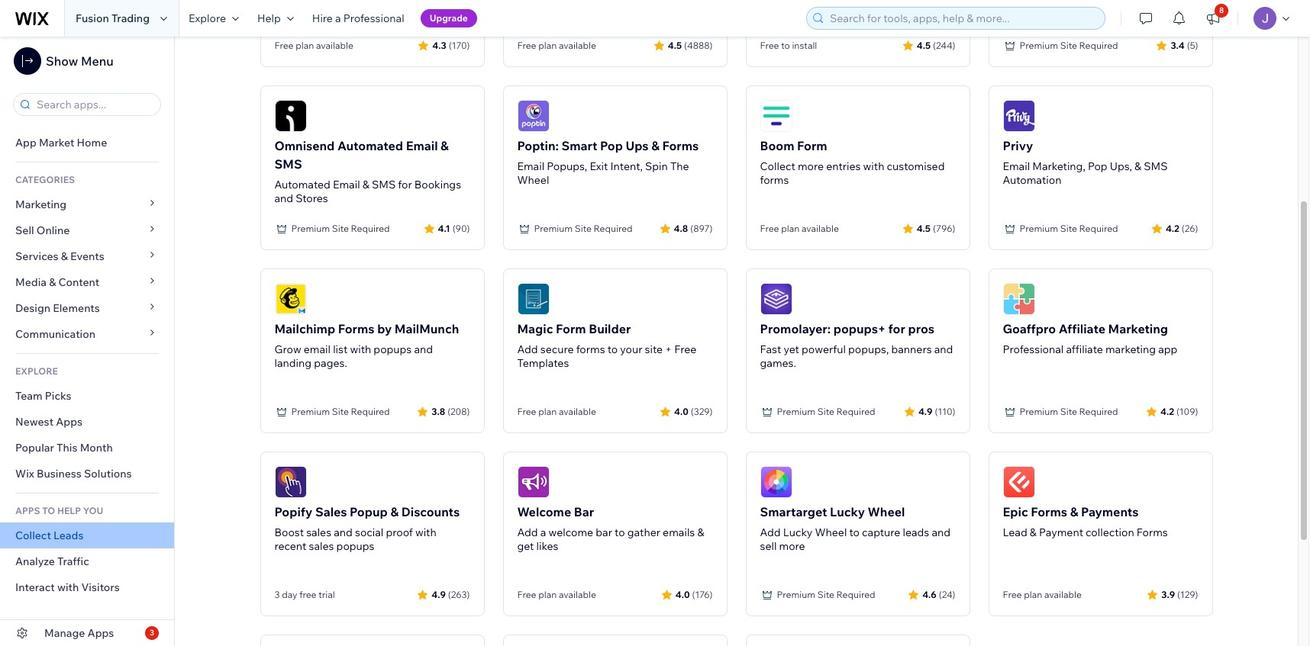 Task type: vqa. For each thing, say whether or not it's contained in the screenshot.


Task type: describe. For each thing, give the bounding box(es) containing it.
with inside mailchimp forms by mailmunch grow email list with popups and landing pages.
[[350, 343, 371, 357]]

free for 4.3 (170)
[[274, 40, 294, 51]]

welcome
[[517, 505, 571, 520]]

available for magic form builder
[[559, 406, 596, 418]]

4.5 (244)
[[917, 39, 955, 51]]

site for privy
[[1060, 223, 1077, 234]]

premium for goaffpro affiliate marketing
[[1020, 406, 1058, 418]]

4.2 for marketing
[[1160, 406, 1174, 417]]

premium for poptin: smart pop ups & forms
[[534, 223, 573, 234]]

collect leads link
[[0, 523, 174, 549]]

4.2 (109)
[[1160, 406, 1198, 417]]

3.8
[[431, 406, 445, 417]]

(110)
[[935, 406, 955, 417]]

wix
[[15, 467, 34, 481]]

premium site required for poptin: smart pop ups & forms
[[534, 223, 633, 234]]

premium for omnisend automated email & sms
[[291, 223, 330, 234]]

apps to help you
[[15, 505, 103, 517]]

required for poptin: smart pop ups & forms
[[594, 223, 633, 234]]

app market home
[[15, 136, 107, 150]]

forms right collection
[[1137, 526, 1168, 540]]

free to install
[[760, 40, 817, 51]]

landing
[[274, 357, 312, 370]]

popups inside mailchimp forms by mailmunch grow email list with popups and landing pages.
[[374, 343, 412, 357]]

welcome bar add a welcome bar to gather emails & get likes
[[517, 505, 704, 553]]

4.5 (4888)
[[668, 39, 713, 51]]

categories
[[15, 174, 75, 186]]

forms inside mailchimp forms by mailmunch grow email list with popups and landing pages.
[[338, 321, 375, 337]]

(90)
[[452, 223, 470, 234]]

grow
[[274, 343, 301, 357]]

promolayer: popups+ for pros fast yet powerful popups, banners and games.
[[760, 321, 953, 370]]

(24)
[[939, 589, 955, 600]]

to for welcome bar
[[615, 526, 625, 540]]

email inside poptin: smart pop ups & forms email popups, exit intent, spin the wheel
[[517, 160, 544, 173]]

sales
[[315, 505, 347, 520]]

(176)
[[692, 589, 713, 600]]

4.9 for popify sales popup & discounts
[[432, 589, 446, 600]]

& right stores
[[362, 178, 369, 192]]

& right the lead at the bottom of page
[[1030, 526, 1037, 540]]

services
[[15, 250, 58, 263]]

goaffpro
[[1003, 321, 1056, 337]]

a inside the welcome bar add a welcome bar to gather emails & get likes
[[540, 526, 546, 540]]

3.9
[[1161, 589, 1175, 600]]

show menu
[[46, 53, 114, 69]]

popify sales popup & discounts boost sales and social proof with recent sales popups
[[274, 505, 460, 553]]

popups,
[[547, 160, 587, 173]]

yet
[[784, 343, 799, 357]]

automation
[[1003, 173, 1061, 187]]

more inside boom form collect more entries with customised forms
[[798, 160, 824, 173]]

apps
[[15, 505, 40, 517]]

available for epic forms & payments
[[1044, 589, 1082, 601]]

fusion
[[76, 11, 109, 25]]

design
[[15, 302, 50, 315]]

4.6
[[922, 589, 937, 600]]

privy logo image
[[1003, 100, 1035, 132]]

powerful
[[802, 343, 846, 357]]

& up payment
[[1070, 505, 1078, 520]]

promolayer: popups+ for pros logo image
[[760, 283, 792, 315]]

3 for 3
[[150, 628, 154, 638]]

interact
[[15, 581, 55, 595]]

for inside omnisend automated email & sms automated email & sms for bookings and stores
[[398, 178, 412, 192]]

site for goaffpro affiliate marketing
[[1060, 406, 1077, 418]]

1 horizontal spatial lucky
[[830, 505, 865, 520]]

required for privy
[[1079, 223, 1118, 234]]

available for welcome bar
[[559, 589, 596, 601]]

mailchimp forms by mailmunch logo image
[[274, 283, 307, 315]]

services & events link
[[0, 244, 174, 269]]

and inside popify sales popup & discounts boost sales and social proof with recent sales popups
[[334, 526, 353, 540]]

email right stores
[[333, 178, 360, 192]]

ups
[[626, 138, 649, 153]]

poptin: smart pop ups & forms email popups, exit intent, spin the wheel
[[517, 138, 699, 187]]

leads
[[53, 529, 84, 543]]

premium site required for smartarget lucky wheel
[[777, 589, 875, 601]]

Search for tools, apps, help & more... field
[[825, 8, 1100, 29]]

events
[[70, 250, 104, 263]]

leads
[[903, 526, 929, 540]]

8 button
[[1196, 0, 1230, 37]]

pop inside privy email marketing, pop ups,  & sms automation
[[1088, 160, 1107, 173]]

4.1 (90)
[[438, 223, 470, 234]]

premium for promolayer: popups+ for pros
[[777, 406, 815, 418]]

email inside privy email marketing, pop ups,  & sms automation
[[1003, 160, 1030, 173]]

trading
[[111, 11, 150, 25]]

free inside magic form builder add secure forms to your site + free templates
[[674, 343, 696, 357]]

team
[[15, 389, 42, 403]]

promolayer:
[[760, 321, 831, 337]]

payment
[[1039, 526, 1083, 540]]

premium site required for promolayer: popups+ for pros
[[777, 406, 875, 418]]

free plan available up poptin: smart pop ups & forms logo
[[517, 40, 596, 51]]

help
[[257, 11, 281, 25]]

marketing link
[[0, 192, 174, 218]]

poptin: smart pop ups & forms logo image
[[517, 100, 549, 132]]

traffic
[[57, 555, 89, 569]]

add inside the welcome bar add a welcome bar to gather emails & get likes
[[517, 526, 538, 540]]

professional inside goaffpro affiliate marketing professional affiliate marketing app
[[1003, 343, 1064, 357]]

for inside promolayer: popups+ for pros fast yet powerful popups, banners and games.
[[888, 321, 905, 337]]

and inside omnisend automated email & sms automated email & sms for bookings and stores
[[274, 192, 293, 205]]

plan for welcome bar
[[538, 589, 557, 601]]

install
[[792, 40, 817, 51]]

smartarget lucky wheel logo image
[[760, 466, 792, 499]]

mailchimp
[[274, 321, 335, 337]]

visitors
[[81, 581, 120, 595]]

and for promolayer: popups+ for pros
[[934, 343, 953, 357]]

boom form collect more entries with customised forms
[[760, 138, 945, 187]]

forms inside boom form collect more entries with customised forms
[[760, 173, 789, 187]]

this
[[57, 441, 77, 455]]

newest apps link
[[0, 409, 174, 435]]

affiliate
[[1059, 321, 1105, 337]]

smartarget
[[760, 505, 827, 520]]

with inside sidebar element
[[57, 581, 79, 595]]

4.2 for marketing,
[[1166, 223, 1179, 234]]

and for smartarget lucky wheel
[[932, 526, 951, 540]]

spin
[[645, 160, 668, 173]]

business
[[37, 467, 82, 481]]

plan for magic form builder
[[538, 406, 557, 418]]

required for promolayer: popups+ for pros
[[836, 406, 875, 418]]

4.6 (24)
[[922, 589, 955, 600]]

premium site required for omnisend automated email & sms
[[291, 223, 390, 234]]

4.3
[[432, 39, 446, 51]]

capture
[[862, 526, 900, 540]]

menu
[[81, 53, 114, 69]]

plan for epic forms & payments
[[1024, 589, 1042, 601]]

required for omnisend automated email & sms
[[351, 223, 390, 234]]

4.9 for promolayer: popups+ for pros
[[918, 406, 933, 417]]

1 vertical spatial automated
[[274, 178, 330, 192]]

upgrade
[[430, 12, 468, 24]]

design elements
[[15, 302, 100, 315]]

team picks
[[15, 389, 71, 403]]

popups inside popify sales popup & discounts boost sales and social proof with recent sales popups
[[336, 540, 374, 553]]

wix business solutions link
[[0, 461, 174, 487]]

trial
[[318, 589, 335, 601]]

Search apps... field
[[32, 94, 156, 115]]

media
[[15, 276, 47, 289]]

gather
[[627, 526, 660, 540]]

to for magic form builder
[[607, 343, 618, 357]]

2 vertical spatial wheel
[[815, 526, 847, 540]]

4.5 for 4.5 (4888)
[[668, 39, 682, 51]]

marketing inside goaffpro affiliate marketing professional affiliate marketing app
[[1108, 321, 1168, 337]]

wheel inside poptin: smart pop ups & forms email popups, exit intent, spin the wheel
[[517, 173, 549, 187]]

(26)
[[1182, 223, 1198, 234]]

templates
[[517, 357, 569, 370]]

boom
[[760, 138, 794, 153]]

form for boom
[[797, 138, 827, 153]]

required for goaffpro affiliate marketing
[[1079, 406, 1118, 418]]

bar
[[574, 505, 594, 520]]

(170)
[[449, 39, 470, 51]]

free for 4.5 (796)
[[760, 223, 779, 234]]

plan up poptin: smart pop ups & forms logo
[[538, 40, 557, 51]]

sales right "recent"
[[309, 540, 334, 553]]

site for smartarget lucky wheel
[[817, 589, 834, 601]]

forms inside magic form builder add secure forms to your site + free templates
[[576, 343, 605, 357]]

free for 3.9 (129)
[[1003, 589, 1022, 601]]

to left install
[[781, 40, 790, 51]]

3 day free trial
[[274, 589, 335, 601]]

hire a professional
[[312, 11, 404, 25]]

& inside privy email marketing, pop ups,  & sms automation
[[1135, 160, 1141, 173]]

epic forms & payments lead & payment collection forms
[[1003, 505, 1168, 540]]



Task type: locate. For each thing, give the bounding box(es) containing it.
0 vertical spatial lucky
[[830, 505, 865, 520]]

0 horizontal spatial 4.9
[[432, 589, 446, 600]]

add inside magic form builder add secure forms to your site + free templates
[[517, 343, 538, 357]]

1 vertical spatial apps
[[87, 627, 114, 641]]

& inside the welcome bar add a welcome bar to gather emails & get likes
[[697, 526, 704, 540]]

required for smartarget lucky wheel
[[836, 589, 875, 601]]

magic
[[517, 321, 553, 337]]

1 horizontal spatial professional
[[1003, 343, 1064, 357]]

form up secure
[[556, 321, 586, 337]]

explore
[[189, 11, 226, 25]]

sms inside privy email marketing, pop ups,  & sms automation
[[1144, 160, 1168, 173]]

more inside smartarget lucky wheel add lucky wheel to capture leads and sell more
[[779, 540, 805, 553]]

plan down "likes"
[[538, 589, 557, 601]]

(5)
[[1187, 39, 1198, 51]]

collect inside boom form collect more entries with customised forms
[[760, 160, 795, 173]]

apps for manage apps
[[87, 627, 114, 641]]

free plan available down hire
[[274, 40, 353, 51]]

to left the your
[[607, 343, 618, 357]]

ups,
[[1110, 160, 1132, 173]]

collect inside collect leads link
[[15, 529, 51, 543]]

0 horizontal spatial 3
[[150, 628, 154, 638]]

apps right 'manage'
[[87, 627, 114, 641]]

3 left day on the bottom
[[274, 589, 280, 601]]

free plan available down payment
[[1003, 589, 1082, 601]]

free for 4.5 (4888)
[[517, 40, 536, 51]]

and for mailchimp forms by mailmunch
[[414, 343, 433, 357]]

and
[[274, 192, 293, 205], [414, 343, 433, 357], [934, 343, 953, 357], [334, 526, 353, 540], [932, 526, 951, 540]]

professional down goaffpro
[[1003, 343, 1064, 357]]

form inside magic form builder add secure forms to your site + free templates
[[556, 321, 586, 337]]

lucky up capture
[[830, 505, 865, 520]]

0 horizontal spatial automated
[[274, 178, 330, 192]]

0 horizontal spatial marketing
[[15, 198, 67, 211]]

0 vertical spatial professional
[[343, 11, 404, 25]]

forms inside poptin: smart pop ups & forms email popups, exit intent, spin the wheel
[[662, 138, 699, 153]]

and right leads
[[932, 526, 951, 540]]

more right 'sell'
[[779, 540, 805, 553]]

(329)
[[691, 406, 713, 417]]

you
[[83, 505, 103, 517]]

1 horizontal spatial form
[[797, 138, 827, 153]]

0 vertical spatial automated
[[337, 138, 403, 153]]

1 horizontal spatial automated
[[337, 138, 403, 153]]

media & content
[[15, 276, 99, 289]]

(109)
[[1176, 406, 1198, 417]]

0 vertical spatial collect
[[760, 160, 795, 173]]

0 vertical spatial forms
[[760, 173, 789, 187]]

plan down templates
[[538, 406, 557, 418]]

for left pros
[[888, 321, 905, 337]]

popups down "popup"
[[336, 540, 374, 553]]

premium site required for mailchimp forms by mailmunch
[[291, 406, 390, 418]]

automated down omnisend
[[274, 178, 330, 192]]

plan up promolayer: popups+ for pros logo
[[781, 223, 800, 234]]

1 horizontal spatial 4.9
[[918, 406, 933, 417]]

services & events
[[15, 250, 104, 263]]

premium site required for goaffpro affiliate marketing
[[1020, 406, 1118, 418]]

marketing down categories at the left top of the page
[[15, 198, 67, 211]]

to for smartarget lucky wheel
[[849, 526, 860, 540]]

4.5 left (4888)
[[668, 39, 682, 51]]

sms down omnisend
[[274, 157, 302, 172]]

4.0 for welcome bar
[[675, 589, 690, 600]]

2 horizontal spatial wheel
[[868, 505, 905, 520]]

0 horizontal spatial lucky
[[783, 526, 813, 540]]

0 horizontal spatial form
[[556, 321, 586, 337]]

1 vertical spatial a
[[540, 526, 546, 540]]

a
[[335, 11, 341, 25], [540, 526, 546, 540]]

lucky down smartarget
[[783, 526, 813, 540]]

email down poptin: on the left top of page
[[517, 160, 544, 173]]

and down sales
[[334, 526, 353, 540]]

& right ups
[[651, 138, 660, 153]]

email down privy
[[1003, 160, 1030, 173]]

1 horizontal spatial 3
[[274, 589, 280, 601]]

1 horizontal spatial forms
[[760, 173, 789, 187]]

marketing inside sidebar element
[[15, 198, 67, 211]]

forms up payment
[[1031, 505, 1067, 520]]

intent,
[[610, 160, 643, 173]]

app
[[1158, 343, 1177, 357]]

fusion trading
[[76, 11, 150, 25]]

3 inside sidebar element
[[150, 628, 154, 638]]

and inside mailchimp forms by mailmunch grow email list with popups and landing pages.
[[414, 343, 433, 357]]

& right ups,
[[1135, 160, 1141, 173]]

boom form logo image
[[760, 100, 792, 132]]

mailchimp forms by mailmunch grow email list with popups and landing pages.
[[274, 321, 459, 370]]

& up proof
[[390, 505, 399, 520]]

1 vertical spatial for
[[888, 321, 905, 337]]

0 vertical spatial more
[[798, 160, 824, 173]]

epic forms & payments logo image
[[1003, 466, 1035, 499]]

1 horizontal spatial sms
[[372, 178, 396, 192]]

1 vertical spatial 4.9
[[432, 589, 446, 600]]

and down pros
[[934, 343, 953, 357]]

1 horizontal spatial for
[[888, 321, 905, 337]]

popify
[[274, 505, 313, 520]]

0 horizontal spatial apps
[[56, 415, 82, 429]]

customised
[[887, 160, 945, 173]]

banners
[[891, 343, 932, 357]]

& left events
[[61, 250, 68, 263]]

popify sales popup & discounts logo image
[[274, 466, 307, 499]]

free plan available up promolayer: popups+ for pros logo
[[760, 223, 839, 234]]

4.8 (897)
[[674, 223, 713, 234]]

premium for privy
[[1020, 223, 1058, 234]]

a down welcome
[[540, 526, 546, 540]]

0 horizontal spatial sms
[[274, 157, 302, 172]]

professional right hire
[[343, 11, 404, 25]]

0 vertical spatial 3
[[274, 589, 280, 601]]

4.0 (176)
[[675, 589, 713, 600]]

wheel down poptin: on the left top of page
[[517, 173, 549, 187]]

sales down sales
[[306, 526, 331, 540]]

help
[[57, 505, 81, 517]]

free
[[274, 40, 294, 51], [517, 40, 536, 51], [760, 40, 779, 51], [760, 223, 779, 234], [674, 343, 696, 357], [517, 406, 536, 418], [517, 589, 536, 601], [1003, 589, 1022, 601]]

sales
[[306, 526, 331, 540], [309, 540, 334, 553]]

0 horizontal spatial pop
[[600, 138, 623, 153]]

to right "bar"
[[615, 526, 625, 540]]

with inside popify sales popup & discounts boost sales and social proof with recent sales popups
[[415, 526, 436, 540]]

4.2 left (109) on the bottom
[[1160, 406, 1174, 417]]

collect down boom
[[760, 160, 795, 173]]

apps for newest apps
[[56, 415, 82, 429]]

email up the bookings
[[406, 138, 438, 153]]

4.5
[[668, 39, 682, 51], [917, 39, 931, 51], [917, 223, 931, 234]]

apps up 'this' on the left of page
[[56, 415, 82, 429]]

free plan available for magic form builder
[[517, 406, 596, 418]]

1 vertical spatial lucky
[[783, 526, 813, 540]]

sms right ups,
[[1144, 160, 1168, 173]]

and inside promolayer: popups+ for pros fast yet powerful popups, banners and games.
[[934, 343, 953, 357]]

professional
[[343, 11, 404, 25], [1003, 343, 1064, 357]]

automated right omnisend
[[337, 138, 403, 153]]

upgrade button
[[420, 9, 477, 27]]

4.2 left (26)
[[1166, 223, 1179, 234]]

(208)
[[448, 406, 470, 417]]

0 vertical spatial popups
[[374, 343, 412, 357]]

add inside smartarget lucky wheel add lucky wheel to capture leads and sell more
[[760, 526, 781, 540]]

payments
[[1081, 505, 1139, 520]]

1 vertical spatial 4.2
[[1160, 406, 1174, 417]]

add down magic
[[517, 343, 538, 357]]

1 horizontal spatial apps
[[87, 627, 114, 641]]

premium site required
[[1020, 40, 1118, 51], [291, 223, 390, 234], [534, 223, 633, 234], [1020, 223, 1118, 234], [291, 406, 390, 418], [777, 406, 875, 418], [1020, 406, 1118, 418], [777, 589, 875, 601]]

wheel up capture
[[868, 505, 905, 520]]

app
[[15, 136, 37, 150]]

communication
[[15, 328, 98, 341]]

wheel down smartarget
[[815, 526, 847, 540]]

apps inside newest apps link
[[56, 415, 82, 429]]

entries
[[826, 160, 861, 173]]

forms up the
[[662, 138, 699, 153]]

premium for smartarget lucky wheel
[[777, 589, 815, 601]]

wix business solutions
[[15, 467, 132, 481]]

online
[[36, 224, 70, 237]]

pop up exit
[[600, 138, 623, 153]]

4.5 left (796) at the right
[[917, 223, 931, 234]]

plan
[[296, 40, 314, 51], [538, 40, 557, 51], [781, 223, 800, 234], [538, 406, 557, 418], [538, 589, 557, 601], [1024, 589, 1042, 601]]

with right entries
[[863, 160, 884, 173]]

3 for 3 day free trial
[[274, 589, 280, 601]]

collect leads
[[15, 529, 84, 543]]

required for mailchimp forms by mailmunch
[[351, 406, 390, 418]]

& up the bookings
[[441, 138, 449, 153]]

free down help button
[[274, 40, 294, 51]]

sms left the bookings
[[372, 178, 396, 192]]

available
[[316, 40, 353, 51], [559, 40, 596, 51], [802, 223, 839, 234], [559, 406, 596, 418], [559, 589, 596, 601], [1044, 589, 1082, 601]]

and down mailmunch
[[414, 343, 433, 357]]

0 horizontal spatial wheel
[[517, 173, 549, 187]]

0 vertical spatial apps
[[56, 415, 82, 429]]

add down welcome
[[517, 526, 538, 540]]

to inside magic form builder add secure forms to your site + free templates
[[607, 343, 618, 357]]

site
[[645, 343, 663, 357]]

4.5 for 4.5 (244)
[[917, 39, 931, 51]]

app market home link
[[0, 130, 174, 156]]

popular this month
[[15, 441, 113, 455]]

1 vertical spatial marketing
[[1108, 321, 1168, 337]]

magic form builder logo image
[[517, 283, 549, 315]]

to inside smartarget lucky wheel add lucky wheel to capture leads and sell more
[[849, 526, 860, 540]]

premium for mailchimp forms by mailmunch
[[291, 406, 330, 418]]

site for mailchimp forms by mailmunch
[[332, 406, 349, 418]]

plan down the lead at the bottom of page
[[1024, 589, 1042, 601]]

welcome bar logo image
[[517, 466, 549, 499]]

site for omnisend automated email & sms
[[332, 223, 349, 234]]

0 vertical spatial marketing
[[15, 198, 67, 211]]

1 vertical spatial professional
[[1003, 343, 1064, 357]]

4.9
[[918, 406, 933, 417], [432, 589, 446, 600]]

a right hire
[[335, 11, 341, 25]]

free left install
[[760, 40, 779, 51]]

welcome
[[549, 526, 593, 540]]

1 horizontal spatial wheel
[[815, 526, 847, 540]]

4.0 left (329)
[[674, 406, 689, 417]]

pop left ups,
[[1088, 160, 1107, 173]]

forms down builder
[[576, 343, 605, 357]]

free down templates
[[517, 406, 536, 418]]

1 vertical spatial 4.0
[[675, 589, 690, 600]]

4.9 left the (263)
[[432, 589, 446, 600]]

& right media
[[49, 276, 56, 289]]

free plan available down templates
[[517, 406, 596, 418]]

0 horizontal spatial professional
[[343, 11, 404, 25]]

collect down apps
[[15, 529, 51, 543]]

smartarget lucky wheel add lucky wheel to capture leads and sell more
[[760, 505, 951, 553]]

0 vertical spatial a
[[335, 11, 341, 25]]

1 vertical spatial forms
[[576, 343, 605, 357]]

omnisend automated email & sms logo image
[[274, 100, 307, 132]]

goaffpro affiliate marketing professional affiliate marketing app
[[1003, 321, 1177, 357]]

0 vertical spatial 4.9
[[918, 406, 933, 417]]

privy
[[1003, 138, 1033, 153]]

1 vertical spatial form
[[556, 321, 586, 337]]

and inside smartarget lucky wheel add lucky wheel to capture leads and sell more
[[932, 526, 951, 540]]

site for promolayer: popups+ for pros
[[817, 406, 834, 418]]

0 vertical spatial pop
[[600, 138, 623, 153]]

premium site required for privy
[[1020, 223, 1118, 234]]

4.5 for 4.5 (796)
[[917, 223, 931, 234]]

plan for boom form
[[781, 223, 800, 234]]

0 vertical spatial form
[[797, 138, 827, 153]]

with right list
[[350, 343, 371, 357]]

content
[[58, 276, 99, 289]]

0 horizontal spatial for
[[398, 178, 412, 192]]

1 horizontal spatial pop
[[1088, 160, 1107, 173]]

with down discounts
[[415, 526, 436, 540]]

1 vertical spatial pop
[[1088, 160, 1107, 173]]

3.8 (208)
[[431, 406, 470, 417]]

poptin:
[[517, 138, 559, 153]]

free right (897)
[[760, 223, 779, 234]]

with down traffic
[[57, 581, 79, 595]]

3 right manage apps at the left bottom of page
[[150, 628, 154, 638]]

0 vertical spatial for
[[398, 178, 412, 192]]

popular this month link
[[0, 435, 174, 461]]

media & content link
[[0, 269, 174, 295]]

4.8
[[674, 223, 688, 234]]

free right (170)
[[517, 40, 536, 51]]

& inside popify sales popup & discounts boost sales and social proof with recent sales popups
[[390, 505, 399, 520]]

form right boom
[[797, 138, 827, 153]]

1 vertical spatial collect
[[15, 529, 51, 543]]

more left entries
[[798, 160, 824, 173]]

popup
[[350, 505, 388, 520]]

interact with visitors
[[15, 581, 120, 595]]

home
[[77, 136, 107, 150]]

free for 4.0 (329)
[[517, 406, 536, 418]]

plan down hire
[[296, 40, 314, 51]]

free plan available for epic forms & payments
[[1003, 589, 1082, 601]]

goaffpro affiliate marketing logo image
[[1003, 283, 1035, 315]]

sell
[[15, 224, 34, 237]]

to left capture
[[849, 526, 860, 540]]

4.1
[[438, 223, 450, 234]]

marketing up marketing
[[1108, 321, 1168, 337]]

4.9 left the (110)
[[918, 406, 933, 417]]

1 vertical spatial popups
[[336, 540, 374, 553]]

free for 4.5 (244)
[[760, 40, 779, 51]]

premium
[[1020, 40, 1058, 51], [291, 223, 330, 234], [534, 223, 573, 234], [1020, 223, 1058, 234], [291, 406, 330, 418], [777, 406, 815, 418], [1020, 406, 1058, 418], [777, 589, 815, 601]]

popups
[[374, 343, 412, 357], [336, 540, 374, 553]]

professional inside hire a professional link
[[343, 11, 404, 25]]

3.9 (129)
[[1161, 589, 1198, 600]]

forms down boom
[[760, 173, 789, 187]]

free plan available for boom form
[[760, 223, 839, 234]]

4.5 (796)
[[917, 223, 955, 234]]

1 vertical spatial more
[[779, 540, 805, 553]]

get
[[517, 540, 534, 553]]

1 vertical spatial 3
[[150, 628, 154, 638]]

for left the bookings
[[398, 178, 412, 192]]

free
[[299, 589, 316, 601]]

(263)
[[448, 589, 470, 600]]

0 vertical spatial 4.2
[[1166, 223, 1179, 234]]

free plan available for welcome bar
[[517, 589, 596, 601]]

your
[[620, 343, 642, 357]]

& inside poptin: smart pop ups & forms email popups, exit intent, spin the wheel
[[651, 138, 660, 153]]

+
[[665, 343, 672, 357]]

1 vertical spatial wheel
[[868, 505, 905, 520]]

pages.
[[314, 357, 347, 370]]

picks
[[45, 389, 71, 403]]

1 horizontal spatial a
[[540, 526, 546, 540]]

free down the lead at the bottom of page
[[1003, 589, 1022, 601]]

available for boom form
[[802, 223, 839, 234]]

& right emails
[[697, 526, 704, 540]]

4.9 (110)
[[918, 406, 955, 417]]

communication link
[[0, 321, 174, 347]]

0 horizontal spatial a
[[335, 11, 341, 25]]

0 horizontal spatial collect
[[15, 529, 51, 543]]

popups down by
[[374, 343, 412, 357]]

1 horizontal spatial marketing
[[1108, 321, 1168, 337]]

to inside the welcome bar add a welcome bar to gather emails & get likes
[[615, 526, 625, 540]]

add down smartarget
[[760, 526, 781, 540]]

free right the +
[[674, 343, 696, 357]]

site for poptin: smart pop ups & forms
[[575, 223, 592, 234]]

pop inside poptin: smart pop ups & forms email popups, exit intent, spin the wheel
[[600, 138, 623, 153]]

4.0 left (176)
[[675, 589, 690, 600]]

free for 4.0 (176)
[[517, 589, 536, 601]]

1 horizontal spatial collect
[[760, 160, 795, 173]]

add for smartarget
[[760, 526, 781, 540]]

forms up list
[[338, 321, 375, 337]]

with inside boom form collect more entries with customised forms
[[863, 160, 884, 173]]

0 horizontal spatial forms
[[576, 343, 605, 357]]

form inside boom form collect more entries with customised forms
[[797, 138, 827, 153]]

3.4 (5)
[[1171, 39, 1198, 51]]

4.3 (170)
[[432, 39, 470, 51]]

free down get
[[517, 589, 536, 601]]

(4888)
[[684, 39, 713, 51]]

0 vertical spatial wheel
[[517, 173, 549, 187]]

emails
[[663, 526, 695, 540]]

sidebar element
[[0, 37, 175, 647]]

add for magic
[[517, 343, 538, 357]]

free plan available down "likes"
[[517, 589, 596, 601]]

social
[[355, 526, 383, 540]]

lead
[[1003, 526, 1027, 540]]

0 vertical spatial 4.0
[[674, 406, 689, 417]]

form for magic
[[556, 321, 586, 337]]

and left stores
[[274, 192, 293, 205]]

2 horizontal spatial sms
[[1144, 160, 1168, 173]]

4.5 left (244)
[[917, 39, 931, 51]]

4.0 for magic form builder
[[674, 406, 689, 417]]



